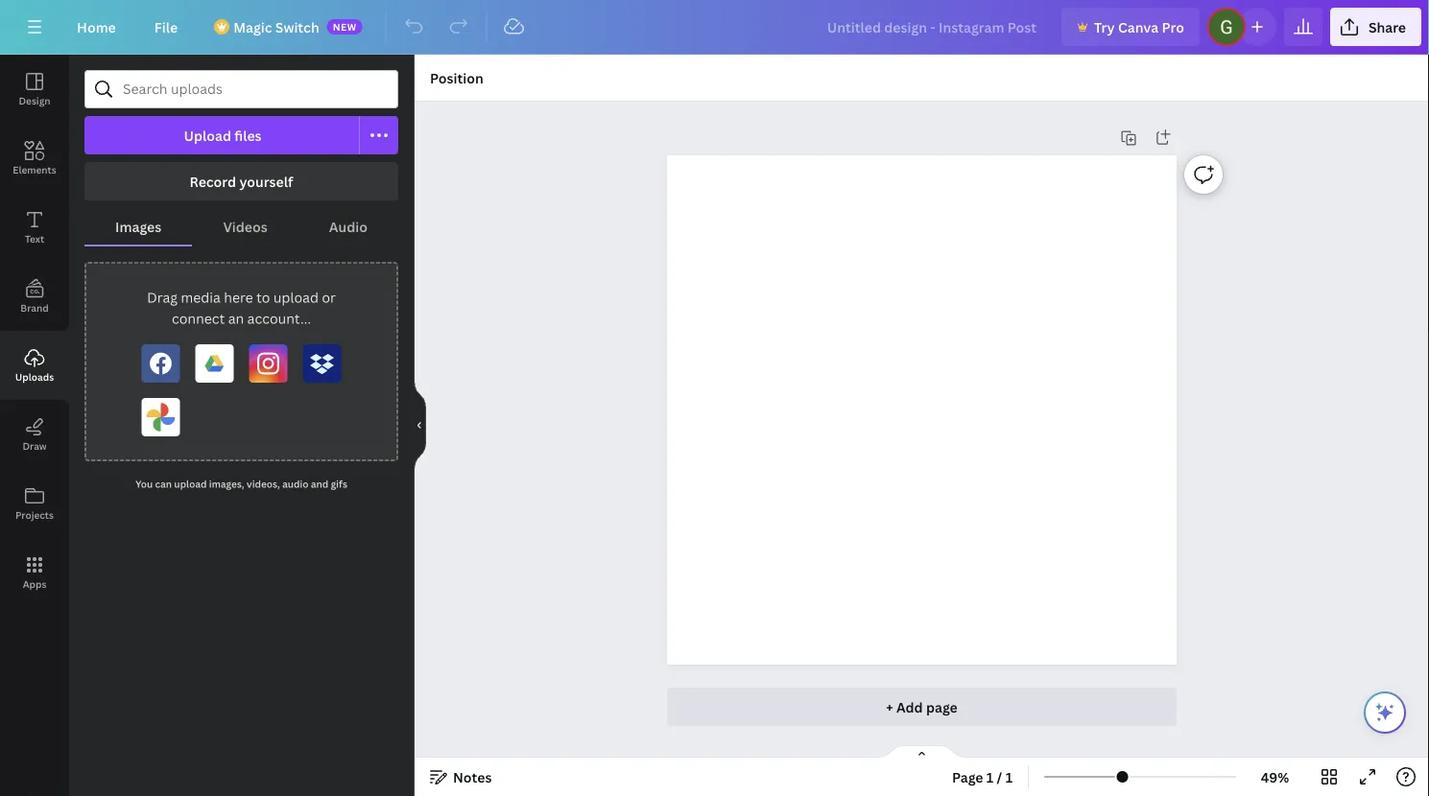 Task type: vqa. For each thing, say whether or not it's contained in the screenshot.
topmost the Magic
no



Task type: locate. For each thing, give the bounding box(es) containing it.
videos
[[223, 217, 268, 236]]

drag
[[147, 289, 178, 307]]

/
[[997, 769, 1003, 787]]

you can upload images, videos, audio and gifs
[[135, 478, 347, 491]]

connect
[[172, 310, 225, 328]]

position
[[430, 69, 484, 87]]

gifs
[[331, 478, 347, 491]]

1 horizontal spatial 1
[[1006, 769, 1013, 787]]

page
[[926, 698, 958, 717]]

to
[[256, 289, 270, 307]]

upload inside drag media here to upload or connect an account...
[[273, 289, 319, 307]]

yourself
[[239, 172, 293, 191]]

0 horizontal spatial 1
[[987, 769, 994, 787]]

apps
[[23, 578, 46, 591]]

upload
[[273, 289, 319, 307], [174, 478, 207, 491]]

file button
[[139, 8, 193, 46]]

record yourself button
[[84, 162, 398, 201]]

1 right / on the right bottom of the page
[[1006, 769, 1013, 787]]

0 horizontal spatial upload
[[174, 478, 207, 491]]

audio
[[329, 217, 368, 236]]

and
[[311, 478, 329, 491]]

0 vertical spatial upload
[[273, 289, 319, 307]]

try
[[1095, 18, 1115, 36]]

file
[[154, 18, 178, 36]]

hide image
[[414, 380, 426, 472]]

1 horizontal spatial upload
[[273, 289, 319, 307]]

1 vertical spatial upload
[[174, 478, 207, 491]]

canva
[[1118, 18, 1159, 36]]

notes
[[453, 769, 492, 787]]

main menu bar
[[0, 0, 1430, 55]]

notes button
[[422, 762, 500, 793]]

+ add page button
[[667, 688, 1177, 727]]

upload
[[184, 126, 231, 144]]

audio
[[282, 478, 309, 491]]

1
[[987, 769, 994, 787], [1006, 769, 1013, 787]]

try canva pro
[[1095, 18, 1185, 36]]

switch
[[275, 18, 319, 36]]

page 1 / 1
[[952, 769, 1013, 787]]

magic
[[233, 18, 272, 36]]

text
[[25, 232, 44, 245]]

upload up the account...
[[273, 289, 319, 307]]

an
[[228, 310, 244, 328]]

record yourself
[[190, 172, 293, 191]]

pro
[[1162, 18, 1185, 36]]

videos button
[[192, 208, 298, 245]]

Design title text field
[[812, 8, 1054, 46]]

upload right can
[[174, 478, 207, 491]]

1 left / on the right bottom of the page
[[987, 769, 994, 787]]

images button
[[84, 208, 192, 245]]



Task type: describe. For each thing, give the bounding box(es) containing it.
home link
[[61, 8, 131, 46]]

page
[[952, 769, 984, 787]]

show pages image
[[876, 745, 968, 760]]

elements
[[13, 163, 56, 176]]

you
[[135, 478, 153, 491]]

record
[[190, 172, 236, 191]]

elements button
[[0, 124, 69, 193]]

side panel tab list
[[0, 55, 69, 608]]

upload files button
[[84, 116, 360, 155]]

49%
[[1261, 769, 1290, 787]]

images,
[[209, 478, 244, 491]]

2 1 from the left
[[1006, 769, 1013, 787]]

+
[[886, 698, 894, 717]]

projects
[[15, 509, 54, 522]]

drag media here to upload or connect an account...
[[147, 289, 336, 328]]

add
[[897, 698, 923, 717]]

magic switch
[[233, 18, 319, 36]]

audio button
[[298, 208, 398, 245]]

projects button
[[0, 470, 69, 539]]

canva assistant image
[[1374, 702, 1397, 725]]

brand
[[20, 301, 49, 314]]

design button
[[0, 55, 69, 124]]

here
[[224, 289, 253, 307]]

can
[[155, 478, 172, 491]]

media
[[181, 289, 221, 307]]

draw button
[[0, 400, 69, 470]]

position button
[[422, 62, 491, 93]]

+ add page
[[886, 698, 958, 717]]

49% button
[[1244, 762, 1307, 793]]

new
[[333, 20, 357, 33]]

share button
[[1331, 8, 1422, 46]]

1 1 from the left
[[987, 769, 994, 787]]

uploads button
[[0, 331, 69, 400]]

Search uploads search field
[[123, 71, 386, 108]]

images
[[115, 217, 162, 236]]

upload files
[[184, 126, 262, 144]]

try canva pro button
[[1062, 8, 1200, 46]]

brand button
[[0, 262, 69, 331]]

account...
[[247, 310, 311, 328]]

design
[[19, 94, 50, 107]]

or
[[322, 289, 336, 307]]

files
[[235, 126, 262, 144]]

uploads
[[15, 371, 54, 384]]

share
[[1369, 18, 1407, 36]]

home
[[77, 18, 116, 36]]

apps button
[[0, 539, 69, 608]]

text button
[[0, 193, 69, 262]]

videos,
[[247, 478, 280, 491]]

draw
[[22, 440, 47, 453]]



